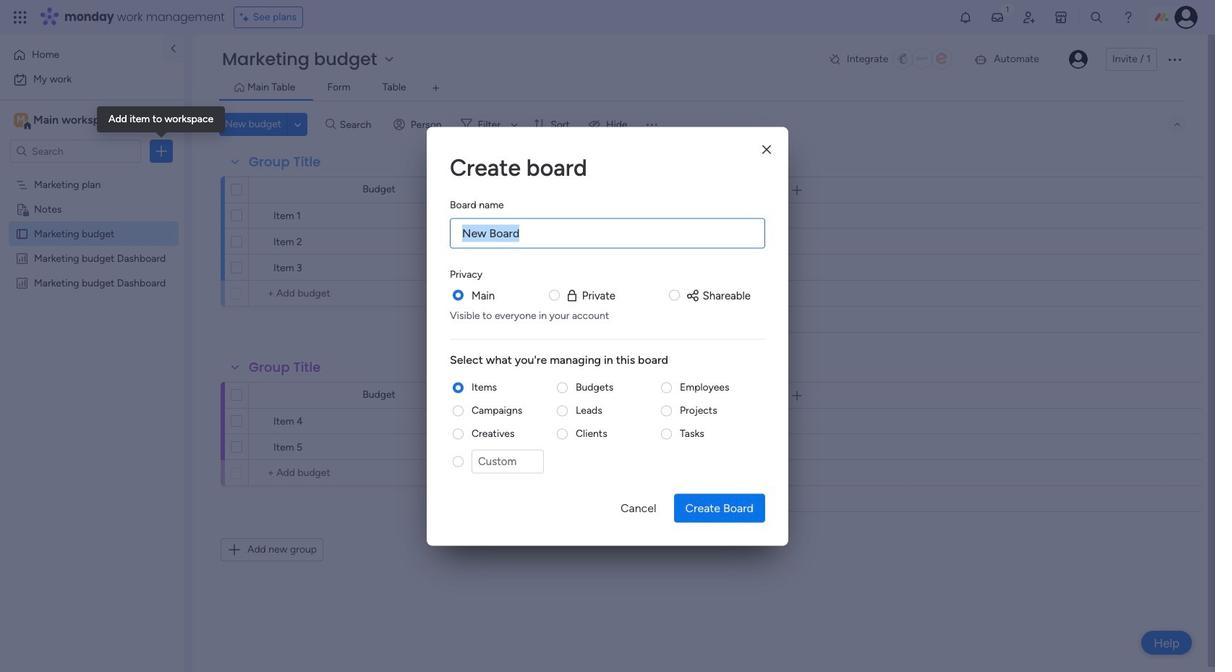 Task type: locate. For each thing, give the bounding box(es) containing it.
None field
[[245, 153, 325, 172], [526, 182, 564, 198], [245, 358, 325, 377], [526, 388, 564, 404], [718, 388, 747, 404], [245, 153, 325, 172], [526, 182, 564, 198], [245, 358, 325, 377], [526, 388, 564, 404], [718, 388, 747, 404]]

workspace selection element
[[14, 111, 121, 130]]

0 vertical spatial public dashboard image
[[15, 251, 29, 265]]

Search field
[[336, 114, 380, 135]]

workspace image
[[14, 112, 28, 128]]

0 vertical spatial option
[[9, 43, 154, 67]]

1 image
[[1002, 1, 1015, 17]]

kendall parks image
[[1070, 50, 1089, 69]]

option
[[9, 43, 154, 67], [9, 68, 176, 91], [0, 171, 185, 174]]

Custom field
[[472, 450, 544, 473]]

heading
[[450, 150, 766, 185], [450, 197, 504, 212], [450, 266, 483, 282], [450, 351, 766, 369]]

kendall parks image
[[1175, 6, 1199, 29]]

monday marketplace image
[[1055, 10, 1069, 25]]

public dashboard image
[[15, 251, 29, 265], [15, 276, 29, 290]]

Search in workspace field
[[30, 143, 121, 160]]

notifications image
[[959, 10, 973, 25]]

public board image
[[15, 227, 29, 240]]

2 public dashboard image from the top
[[15, 276, 29, 290]]

see plans image
[[240, 9, 253, 25]]

list box
[[0, 169, 185, 490]]

arrow down image
[[506, 116, 523, 133]]

collapse image
[[1173, 119, 1184, 130]]

tab
[[425, 77, 448, 100]]

2 vertical spatial option
[[0, 171, 185, 174]]

help image
[[1122, 10, 1136, 25]]

private board image
[[15, 202, 29, 216]]

1 public dashboard image from the top
[[15, 251, 29, 265]]

tab list
[[219, 77, 1187, 101]]

v2 search image
[[326, 116, 336, 133]]

1 vertical spatial public dashboard image
[[15, 276, 29, 290]]

invite members image
[[1023, 10, 1037, 25]]

option group
[[450, 380, 766, 482]]



Task type: describe. For each thing, give the bounding box(es) containing it.
1 vertical spatial option
[[9, 68, 176, 91]]

search everything image
[[1090, 10, 1105, 25]]

3 heading from the top
[[450, 266, 483, 282]]

update feed image
[[991, 10, 1005, 25]]

add view image
[[433, 83, 439, 94]]

New Board Name field
[[450, 218, 766, 248]]

2 heading from the top
[[450, 197, 504, 212]]

angle down image
[[294, 119, 301, 130]]

1 heading from the top
[[450, 150, 766, 185]]

close image
[[763, 144, 772, 155]]

select product image
[[13, 10, 28, 25]]

4 heading from the top
[[450, 351, 766, 369]]



Task type: vqa. For each thing, say whether or not it's contained in the screenshot.
"WORKSPACE OPTIONS" Image
no



